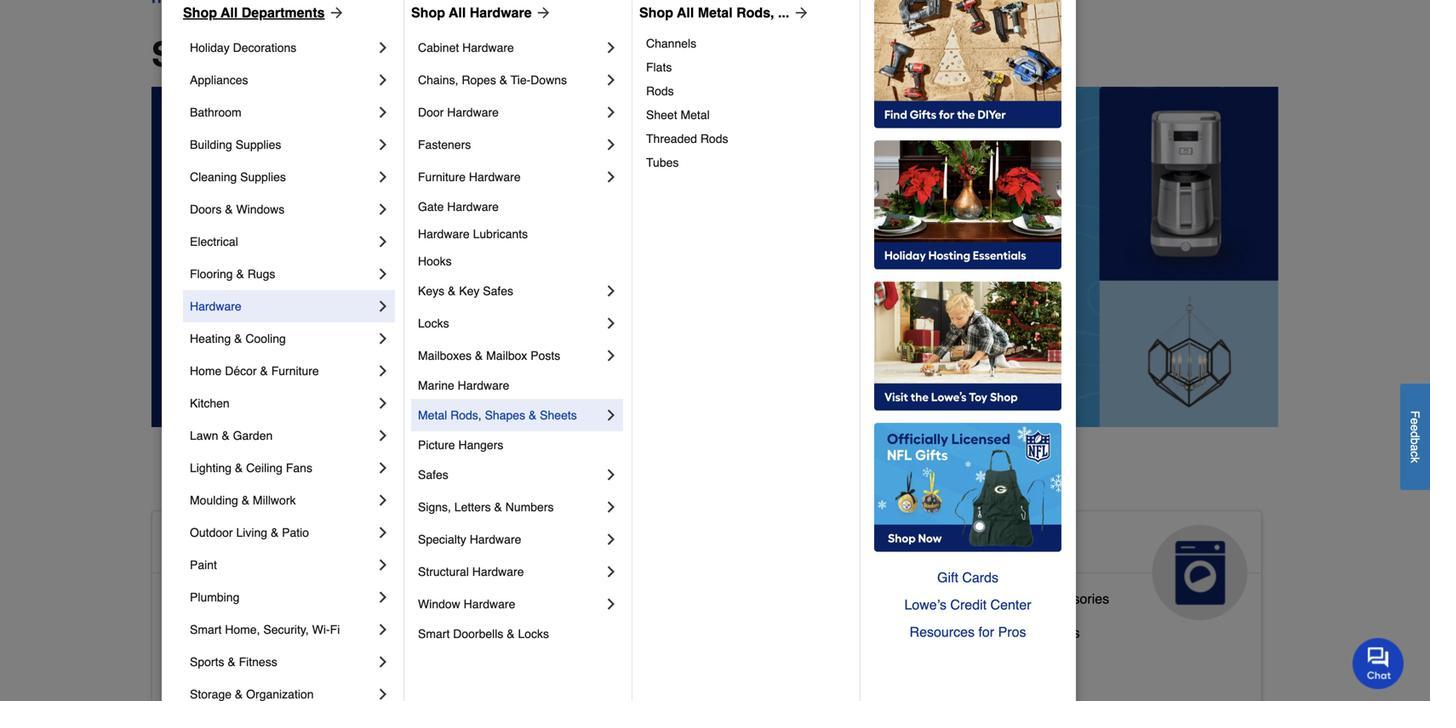 Task type: describe. For each thing, give the bounding box(es) containing it.
picture hangers
[[418, 439, 504, 452]]

holiday decorations link
[[190, 32, 375, 64]]

chevron right image for metal rods, shapes & sheets
[[603, 407, 620, 424]]

chevron right image for sports & fitness
[[375, 654, 392, 671]]

chevron right image for home décor & furniture
[[375, 363, 392, 380]]

cabinet
[[418, 41, 459, 55]]

center
[[991, 597, 1032, 613]]

chat invite button image
[[1353, 638, 1405, 690]]

accessible for accessible entry & home
[[166, 660, 231, 675]]

smart doorbells & locks link
[[418, 621, 620, 648]]

chevron right image for building supplies
[[375, 136, 392, 153]]

locks link
[[418, 307, 603, 340]]

cooling
[[246, 332, 286, 346]]

2 horizontal spatial furniture
[[675, 653, 730, 668]]

accessible for accessible bedroom
[[166, 625, 231, 641]]

mailboxes & mailbox posts
[[418, 349, 561, 363]]

& left rugs at the top left of the page
[[236, 267, 244, 281]]

lawn
[[190, 429, 218, 443]]

lowe's
[[905, 597, 947, 613]]

hardware for marine hardware
[[458, 379, 510, 393]]

structural hardware link
[[418, 556, 603, 588]]

all for shop all departments
[[246, 35, 288, 74]]

smart doorbells & locks
[[418, 628, 549, 641]]

sports
[[190, 656, 224, 669]]

gate hardware
[[418, 200, 499, 214]]

chevron right image for safes
[[603, 467, 620, 484]]

all for shop all metal rods, ...
[[677, 5, 694, 20]]

décor
[[225, 365, 257, 378]]

0 vertical spatial appliances link
[[190, 64, 375, 96]]

lowe's credit center link
[[875, 592, 1062, 619]]

picture
[[418, 439, 455, 452]]

heating
[[190, 332, 231, 346]]

f e e d b a c k button
[[1401, 384, 1431, 490]]

f e e d b a c k
[[1409, 411, 1423, 463]]

0 horizontal spatial pet
[[546, 653, 566, 668]]

beds,
[[570, 653, 605, 668]]

building
[[190, 138, 232, 152]]

appliance parts & accessories link
[[925, 588, 1110, 622]]

security,
[[263, 623, 309, 637]]

hardware link
[[190, 290, 375, 323]]

lawn & garden link
[[190, 420, 375, 452]]

shop all metal rods, ... link
[[640, 3, 810, 23]]

door hardware
[[418, 106, 499, 119]]

shop all departments link
[[183, 3, 345, 23]]

& inside 'link'
[[242, 494, 250, 508]]

chevron right image for electrical
[[375, 233, 392, 250]]

0 vertical spatial rods
[[646, 84, 674, 98]]

1 vertical spatial appliances
[[925, 532, 1052, 559]]

plumbing link
[[190, 582, 375, 614]]

sheet
[[646, 108, 678, 122]]

gift cards
[[938, 570, 999, 586]]

chevron right image for cleaning supplies
[[375, 169, 392, 186]]

decorations
[[233, 41, 297, 55]]

pet inside the animal & pet care
[[656, 532, 693, 559]]

1 horizontal spatial appliances link
[[911, 512, 1262, 621]]

smart for smart home, security, wi-fi
[[190, 623, 222, 637]]

wi-
[[312, 623, 330, 637]]

patio
[[282, 526, 309, 540]]

& inside the animal & pet care
[[632, 532, 649, 559]]

window hardware link
[[418, 588, 603, 621]]

1 vertical spatial metal
[[681, 108, 710, 122]]

specialty hardware
[[418, 533, 522, 547]]

& left cooling
[[234, 332, 242, 346]]

accessible home
[[166, 532, 364, 559]]

mailbox
[[486, 349, 527, 363]]

chevron right image for chains, ropes & tie-downs
[[603, 72, 620, 89]]

keys & key safes
[[418, 284, 514, 298]]

0 horizontal spatial appliances
[[190, 73, 248, 87]]

chevron right image for cabinet hardware
[[603, 39, 620, 56]]

hardware lubricants
[[418, 227, 528, 241]]

tie-
[[511, 73, 531, 87]]

hardware for door hardware
[[447, 106, 499, 119]]

chevron right image for moulding & millwork
[[375, 492, 392, 509]]

door hardware link
[[418, 96, 603, 129]]

0 vertical spatial metal
[[698, 5, 733, 20]]

metal rods, shapes & sheets link
[[418, 399, 603, 432]]

supplies for building supplies
[[236, 138, 281, 152]]

chevron right image for appliances
[[375, 72, 392, 89]]

chains,
[[418, 73, 459, 87]]

accessible bedroom link
[[166, 622, 290, 656]]

accessible entry & home
[[166, 660, 320, 675]]

garden
[[233, 429, 273, 443]]

& right houses,
[[662, 653, 671, 668]]

key
[[459, 284, 480, 298]]

officially licensed n f l gifts. shop now. image
[[875, 423, 1062, 553]]

arrow right image
[[790, 4, 810, 21]]

chains, ropes & tie-downs
[[418, 73, 567, 87]]

animal & pet care link
[[532, 512, 882, 621]]

supplies for livestock supplies
[[606, 619, 658, 634]]

sports & fitness
[[190, 656, 277, 669]]

rods link
[[646, 79, 848, 103]]

resources for pros link
[[875, 619, 1062, 646]]

accessible for accessible home
[[166, 532, 291, 559]]

& left tie-
[[500, 73, 508, 87]]

animal & pet care
[[546, 532, 693, 587]]

structural hardware
[[418, 565, 524, 579]]

home décor & furniture link
[[190, 355, 375, 387]]

& left the mailbox
[[475, 349, 483, 363]]

bathroom inside the accessible bathroom link
[[235, 591, 294, 607]]

d
[[1409, 432, 1423, 438]]

0 vertical spatial safes
[[483, 284, 514, 298]]

1 vertical spatial furniture
[[271, 365, 319, 378]]

hardware for furniture hardware
[[469, 170, 521, 184]]

cleaning
[[190, 170, 237, 184]]

shop for shop all hardware
[[411, 5, 445, 20]]

chevron right image for holiday decorations
[[375, 39, 392, 56]]

beverage & wine chillers
[[925, 625, 1080, 641]]

electrical link
[[190, 226, 375, 258]]

hardware up cabinet hardware link
[[470, 5, 532, 20]]

doors
[[190, 203, 222, 216]]

animal & pet care image
[[773, 525, 869, 621]]

chains, ropes & tie-downs link
[[418, 64, 603, 96]]

appliance
[[925, 591, 985, 607]]

1 vertical spatial rods,
[[451, 409, 482, 422]]

accessible home link
[[152, 512, 503, 621]]

& left patio
[[271, 526, 279, 540]]

cabinet hardware
[[418, 41, 514, 55]]

lubricants
[[473, 227, 528, 241]]

channels link
[[646, 32, 848, 55]]

gift cards link
[[875, 565, 1062, 592]]

0 horizontal spatial locks
[[418, 317, 449, 330]]

chillers
[[1035, 625, 1080, 641]]

chevron right image for fasteners
[[603, 136, 620, 153]]

& right décor
[[260, 365, 268, 378]]

fasteners link
[[418, 129, 603, 161]]

accessible entry & home link
[[166, 656, 320, 690]]

hardware for structural hardware
[[472, 565, 524, 579]]

specialty hardware link
[[418, 524, 603, 556]]

accessible bathroom
[[166, 591, 294, 607]]

chevron right image for signs, letters & numbers
[[603, 499, 620, 516]]

pet beds, houses, & furniture
[[546, 653, 730, 668]]

holiday hosting essentials. image
[[875, 141, 1062, 270]]

chevron right image for locks
[[603, 315, 620, 332]]

sheets
[[540, 409, 577, 422]]

lawn & garden
[[190, 429, 273, 443]]

door
[[418, 106, 444, 119]]

doors & windows link
[[190, 193, 375, 226]]



Task type: locate. For each thing, give the bounding box(es) containing it.
home
[[190, 365, 222, 378], [297, 532, 364, 559], [283, 660, 320, 675]]

e
[[1409, 418, 1423, 425], [1409, 425, 1423, 432]]

mailboxes & mailbox posts link
[[418, 340, 603, 372]]

all inside shop all metal rods, ... link
[[677, 5, 694, 20]]

hardware up the smart doorbells & locks
[[464, 598, 516, 611]]

holiday
[[190, 41, 230, 55]]

chevron right image for lawn & garden
[[375, 428, 392, 445]]

letters
[[455, 501, 491, 514]]

& left sheets
[[529, 409, 537, 422]]

hardware for specialty hardware
[[470, 533, 522, 547]]

smart
[[190, 623, 222, 637], [418, 628, 450, 641]]

e up b
[[1409, 425, 1423, 432]]

1 vertical spatial bathroom
[[235, 591, 294, 607]]

bedroom
[[235, 625, 290, 641]]

2 horizontal spatial shop
[[640, 5, 674, 20]]

paint
[[190, 559, 217, 572]]

0 vertical spatial furniture
[[418, 170, 466, 184]]

appliances link down decorations
[[190, 64, 375, 96]]

kitchen link
[[190, 387, 375, 420]]

chevron right image
[[375, 104, 392, 121], [603, 104, 620, 121], [375, 169, 392, 186], [603, 169, 620, 186], [375, 233, 392, 250], [375, 298, 392, 315], [375, 330, 392, 347], [603, 347, 620, 365], [375, 363, 392, 380], [375, 395, 392, 412], [375, 460, 392, 477], [603, 467, 620, 484], [375, 492, 392, 509], [375, 525, 392, 542], [603, 531, 620, 548], [375, 557, 392, 574], [375, 589, 392, 606], [603, 596, 620, 613], [375, 622, 392, 639], [375, 686, 392, 702]]

1 e from the top
[[1409, 418, 1423, 425]]

chevron right image
[[375, 39, 392, 56], [603, 39, 620, 56], [375, 72, 392, 89], [603, 72, 620, 89], [375, 136, 392, 153], [603, 136, 620, 153], [375, 201, 392, 218], [375, 266, 392, 283], [603, 283, 620, 300], [603, 315, 620, 332], [603, 407, 620, 424], [375, 428, 392, 445], [603, 499, 620, 516], [603, 564, 620, 581], [375, 654, 392, 671]]

chevron right image for paint
[[375, 557, 392, 574]]

0 vertical spatial home
[[190, 365, 222, 378]]

locks down keys
[[418, 317, 449, 330]]

0 horizontal spatial furniture
[[271, 365, 319, 378]]

& left millwork at the left of the page
[[242, 494, 250, 508]]

supplies up windows
[[240, 170, 286, 184]]

0 horizontal spatial arrow right image
[[325, 4, 345, 21]]

smart up sports
[[190, 623, 222, 637]]

all up holiday decorations
[[221, 5, 238, 20]]

1 horizontal spatial furniture
[[418, 170, 466, 184]]

shop all hardware link
[[411, 3, 552, 23]]

shop up channels
[[640, 5, 674, 20]]

chevron right image for keys & key safes
[[603, 283, 620, 300]]

hardware down flooring
[[190, 300, 242, 313]]

3 accessible from the top
[[166, 625, 231, 641]]

hardware up chains, ropes & tie-downs
[[463, 41, 514, 55]]

moulding
[[190, 494, 238, 508]]

metal rods, shapes & sheets
[[418, 409, 577, 422]]

shop up cabinet
[[411, 5, 445, 20]]

2 vertical spatial metal
[[418, 409, 447, 422]]

wine
[[1000, 625, 1031, 641]]

1 horizontal spatial pet
[[656, 532, 693, 559]]

& right entry
[[271, 660, 280, 675]]

hooks link
[[418, 248, 620, 275]]

2 vertical spatial home
[[283, 660, 320, 675]]

heating & cooling
[[190, 332, 286, 346]]

metal up the threaded rods at the top
[[681, 108, 710, 122]]

k
[[1409, 457, 1423, 463]]

rods, left "..."
[[737, 5, 775, 20]]

shop up holiday
[[183, 5, 217, 20]]

0 vertical spatial rods,
[[737, 5, 775, 20]]

shop inside "link"
[[183, 5, 217, 20]]

window
[[418, 598, 461, 611]]

credit
[[951, 597, 987, 613]]

chevron right image for outdoor living & patio
[[375, 525, 392, 542]]

lowe's credit center
[[905, 597, 1032, 613]]

visit the lowe's toy shop. image
[[875, 282, 1062, 411]]

supplies
[[236, 138, 281, 152], [240, 170, 286, 184], [606, 619, 658, 634]]

furniture up gate
[[418, 170, 466, 184]]

pros
[[999, 625, 1027, 640]]

departments up 'door'
[[298, 35, 506, 74]]

safes link
[[418, 459, 603, 491]]

paint link
[[190, 549, 375, 582]]

2 arrow right image from the left
[[532, 4, 552, 21]]

chevron right image for heating & cooling
[[375, 330, 392, 347]]

...
[[778, 5, 790, 20]]

doorbells
[[453, 628, 504, 641]]

enjoy savings year-round. no matter what you're shopping for, find what you need at a great price. image
[[152, 87, 1279, 427]]

1 arrow right image from the left
[[325, 4, 345, 21]]

&
[[500, 73, 508, 87], [225, 203, 233, 216], [236, 267, 244, 281], [448, 284, 456, 298], [234, 332, 242, 346], [475, 349, 483, 363], [260, 365, 268, 378], [529, 409, 537, 422], [222, 429, 230, 443], [235, 462, 243, 475], [242, 494, 250, 508], [494, 501, 502, 514], [271, 526, 279, 540], [632, 532, 649, 559], [1024, 591, 1033, 607], [987, 625, 996, 641], [507, 628, 515, 641], [662, 653, 671, 668], [228, 656, 236, 669], [271, 660, 280, 675]]

& right letters
[[494, 501, 502, 514]]

& right doors
[[225, 203, 233, 216]]

0 horizontal spatial shop
[[183, 5, 217, 20]]

all up channels
[[677, 5, 694, 20]]

rods, down marine hardware
[[451, 409, 482, 422]]

flooring & rugs
[[190, 267, 275, 281]]

& left ceiling
[[235, 462, 243, 475]]

1 horizontal spatial rods,
[[737, 5, 775, 20]]

tubes
[[646, 156, 679, 169]]

arrow right image for shop all departments
[[325, 4, 345, 21]]

rods down flats
[[646, 84, 674, 98]]

chevron right image for structural hardware
[[603, 564, 620, 581]]

& down window hardware link
[[507, 628, 515, 641]]

departments for shop all departments
[[242, 5, 325, 20]]

furniture right houses,
[[675, 653, 730, 668]]

chevron right image for doors & windows
[[375, 201, 392, 218]]

beverage & wine chillers link
[[925, 622, 1080, 656]]

rugs
[[248, 267, 275, 281]]

accessible home image
[[394, 525, 489, 621]]

appliances link up chillers
[[911, 512, 1262, 621]]

bathroom inside bathroom link
[[190, 106, 242, 119]]

0 vertical spatial locks
[[418, 317, 449, 330]]

appliances down holiday
[[190, 73, 248, 87]]

chevron right image for specialty hardware
[[603, 531, 620, 548]]

& left key
[[448, 284, 456, 298]]

all inside shop all hardware link
[[449, 5, 466, 20]]

mailboxes
[[418, 349, 472, 363]]

2 vertical spatial furniture
[[675, 653, 730, 668]]

2 e from the top
[[1409, 425, 1423, 432]]

hardware for cabinet hardware
[[463, 41, 514, 55]]

hardware down mailboxes & mailbox posts
[[458, 379, 510, 393]]

supplies inside the building supplies link
[[236, 138, 281, 152]]

lighting & ceiling fans link
[[190, 452, 375, 485]]

arrow right image inside shop all departments "link"
[[325, 4, 345, 21]]

tubes link
[[646, 151, 848, 175]]

chevron right image for window hardware
[[603, 596, 620, 613]]

1 accessible from the top
[[166, 532, 291, 559]]

lighting & ceiling fans
[[190, 462, 313, 475]]

chevron right image for mailboxes & mailbox posts
[[603, 347, 620, 365]]

bathroom up building
[[190, 106, 242, 119]]

0 vertical spatial bathroom
[[190, 106, 242, 119]]

0 vertical spatial departments
[[242, 5, 325, 20]]

metal up channels link
[[698, 5, 733, 20]]

departments inside "link"
[[242, 5, 325, 20]]

all inside shop all departments "link"
[[221, 5, 238, 20]]

supplies inside livestock supplies link
[[606, 619, 658, 634]]

structural
[[418, 565, 469, 579]]

bathroom up smart home, security, wi-fi at the left bottom
[[235, 591, 294, 607]]

chevron right image for flooring & rugs
[[375, 266, 392, 283]]

rods up the tubes link
[[701, 132, 729, 146]]

supplies for cleaning supplies
[[240, 170, 286, 184]]

fitness
[[239, 656, 277, 669]]

pet beds, houses, & furniture link
[[546, 649, 730, 683]]

picture hangers link
[[418, 432, 620, 459]]

0 vertical spatial appliances
[[190, 73, 248, 87]]

locks down window hardware link
[[518, 628, 549, 641]]

& down the accessible bedroom link
[[228, 656, 236, 669]]

ropes
[[462, 73, 496, 87]]

& right parts
[[1024, 591, 1033, 607]]

hardware down 'specialty hardware' link
[[472, 565, 524, 579]]

keys
[[418, 284, 445, 298]]

specialty
[[418, 533, 467, 547]]

2 accessible from the top
[[166, 591, 231, 607]]

find gifts for the diyer. image
[[875, 0, 1062, 129]]

hardware up hardware lubricants at the left
[[447, 200, 499, 214]]

c
[[1409, 451, 1423, 457]]

windows
[[236, 203, 285, 216]]

metal down marine
[[418, 409, 447, 422]]

all up 'cabinet hardware'
[[449, 5, 466, 20]]

chevron right image for plumbing
[[375, 589, 392, 606]]

smart down window
[[418, 628, 450, 641]]

smart for smart doorbells & locks
[[418, 628, 450, 641]]

1 horizontal spatial shop
[[411, 5, 445, 20]]

departments
[[242, 5, 325, 20], [298, 35, 506, 74]]

hardware for gate hardware
[[447, 200, 499, 214]]

& right the animal
[[632, 532, 649, 559]]

appliances up cards
[[925, 532, 1052, 559]]

threaded rods
[[646, 132, 729, 146]]

chevron right image for door hardware
[[603, 104, 620, 121]]

hardware down fasteners link
[[469, 170, 521, 184]]

0 horizontal spatial safes
[[418, 468, 449, 482]]

1 vertical spatial locks
[[518, 628, 549, 641]]

chevron right image for lighting & ceiling fans
[[375, 460, 392, 477]]

chevron right image for kitchen
[[375, 395, 392, 412]]

all down shop all departments "link"
[[246, 35, 288, 74]]

signs, letters & numbers link
[[418, 491, 603, 524]]

& left pros
[[987, 625, 996, 641]]

safes down picture
[[418, 468, 449, 482]]

ceiling
[[246, 462, 283, 475]]

2 vertical spatial supplies
[[606, 619, 658, 634]]

care
[[546, 559, 599, 587]]

supplies up houses,
[[606, 619, 658, 634]]

1 horizontal spatial appliances
[[925, 532, 1052, 559]]

3 shop from the left
[[640, 5, 674, 20]]

hardware inside "link"
[[458, 379, 510, 393]]

2 shop from the left
[[411, 5, 445, 20]]

outdoor living & patio
[[190, 526, 309, 540]]

building supplies
[[190, 138, 281, 152]]

1 vertical spatial supplies
[[240, 170, 286, 184]]

arrow right image up shop all departments
[[325, 4, 345, 21]]

1 horizontal spatial safes
[[483, 284, 514, 298]]

0 vertical spatial supplies
[[236, 138, 281, 152]]

shop for shop all departments
[[183, 5, 217, 20]]

chevron right image for furniture hardware
[[603, 169, 620, 186]]

& right lawn
[[222, 429, 230, 443]]

plumbing
[[190, 591, 240, 605]]

shop all departments
[[183, 5, 325, 20]]

smart home, security, wi-fi
[[190, 623, 340, 637]]

home,
[[225, 623, 260, 637]]

all for shop all departments
[[221, 5, 238, 20]]

1 vertical spatial home
[[297, 532, 364, 559]]

chevron right image for smart home, security, wi-fi
[[375, 622, 392, 639]]

threaded
[[646, 132, 697, 146]]

livestock supplies
[[546, 619, 658, 634]]

1 shop from the left
[[183, 5, 217, 20]]

kitchen
[[190, 397, 230, 410]]

1 vertical spatial rods
[[701, 132, 729, 146]]

cards
[[963, 570, 999, 586]]

chevron right image for hardware
[[375, 298, 392, 315]]

furniture up kitchen link
[[271, 365, 319, 378]]

metal
[[698, 5, 733, 20], [681, 108, 710, 122], [418, 409, 447, 422]]

smart home, security, wi-fi link
[[190, 614, 375, 646]]

departments for shop all departments
[[298, 35, 506, 74]]

1 vertical spatial appliances link
[[911, 512, 1262, 621]]

gate hardware link
[[418, 193, 620, 221]]

marine
[[418, 379, 455, 393]]

pet
[[656, 532, 693, 559], [546, 653, 566, 668]]

1 vertical spatial safes
[[418, 468, 449, 482]]

supplies inside cleaning supplies "link"
[[240, 170, 286, 184]]

hardware down signs, letters & numbers
[[470, 533, 522, 547]]

all for shop all hardware
[[449, 5, 466, 20]]

furniture
[[418, 170, 466, 184], [271, 365, 319, 378], [675, 653, 730, 668]]

chevron right image for bathroom
[[375, 104, 392, 121]]

hardware for window hardware
[[464, 598, 516, 611]]

e up d
[[1409, 418, 1423, 425]]

locks inside the smart doorbells & locks "link"
[[518, 628, 549, 641]]

1 vertical spatial pet
[[546, 653, 566, 668]]

0 vertical spatial pet
[[656, 532, 693, 559]]

houses,
[[608, 653, 658, 668]]

0 horizontal spatial rods,
[[451, 409, 482, 422]]

arrow right image up cabinet hardware link
[[532, 4, 552, 21]]

1 horizontal spatial locks
[[518, 628, 549, 641]]

keys & key safes link
[[418, 275, 603, 307]]

1 horizontal spatial arrow right image
[[532, 4, 552, 21]]

arrow right image inside shop all hardware link
[[532, 4, 552, 21]]

arrow right image for shop all hardware
[[532, 4, 552, 21]]

1 horizontal spatial rods
[[701, 132, 729, 146]]

arrow right image
[[325, 4, 345, 21], [532, 4, 552, 21]]

smart inside "link"
[[418, 628, 450, 641]]

hangers
[[459, 439, 504, 452]]

electrical
[[190, 235, 238, 249]]

supplies up cleaning supplies
[[236, 138, 281, 152]]

hardware up hooks
[[418, 227, 470, 241]]

0 horizontal spatial appliances link
[[190, 64, 375, 96]]

1 vertical spatial departments
[[298, 35, 506, 74]]

0 horizontal spatial rods
[[646, 84, 674, 98]]

departments up holiday decorations link
[[242, 5, 325, 20]]

flooring & rugs link
[[190, 258, 375, 290]]

cleaning supplies
[[190, 170, 286, 184]]

0 horizontal spatial smart
[[190, 623, 222, 637]]

doors & windows
[[190, 203, 285, 216]]

accessories
[[1037, 591, 1110, 607]]

hardware down ropes
[[447, 106, 499, 119]]

4 accessible from the top
[[166, 660, 231, 675]]

1 horizontal spatial smart
[[418, 628, 450, 641]]

cleaning supplies link
[[190, 161, 375, 193]]

accessible for accessible bathroom
[[166, 591, 231, 607]]

sheet metal
[[646, 108, 710, 122]]

shop for shop all metal rods, ...
[[640, 5, 674, 20]]

safes right key
[[483, 284, 514, 298]]

shop all metal rods, ...
[[640, 5, 790, 20]]

appliances image
[[1153, 525, 1248, 621]]

all
[[221, 5, 238, 20], [449, 5, 466, 20], [677, 5, 694, 20], [246, 35, 288, 74]]

shop
[[183, 5, 217, 20], [411, 5, 445, 20], [640, 5, 674, 20]]

signs, letters & numbers
[[418, 501, 554, 514]]



Task type: vqa. For each thing, say whether or not it's contained in the screenshot.
Accessible Bathroom link
yes



